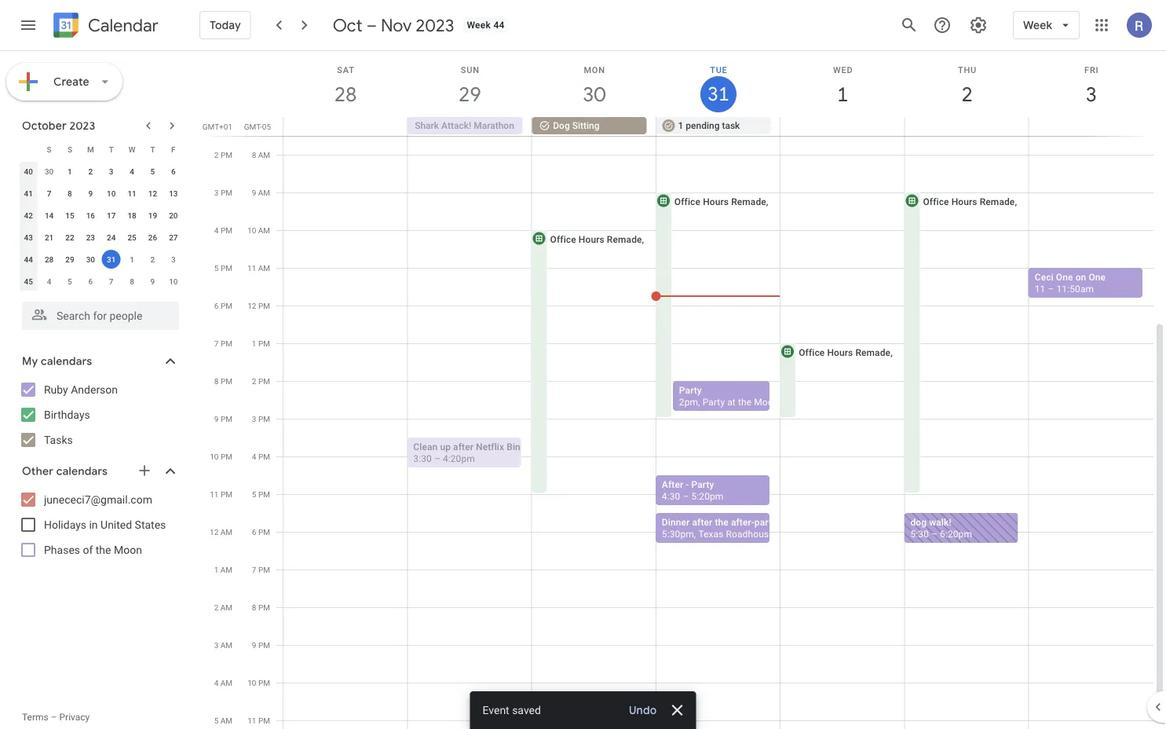Task type: vqa. For each thing, say whether or not it's contained in the screenshot.
28 "LINK"
yes



Task type: locate. For each thing, give the bounding box(es) containing it.
row containing 44
[[18, 248, 184, 270]]

0 horizontal spatial 9 pm
[[214, 414, 233, 423]]

1 vertical spatial 11 pm
[[248, 716, 270, 725]]

0 vertical spatial 31
[[707, 82, 729, 106]]

on
[[1076, 271, 1087, 282]]

s up september 30 element
[[47, 145, 52, 154]]

2023 right nov
[[416, 14, 454, 36]]

22
[[65, 233, 74, 242]]

1 vertical spatial 2 pm
[[252, 376, 270, 386]]

grid containing 28
[[201, 51, 1167, 729]]

walk!
[[930, 517, 952, 528]]

add other calendars image
[[137, 463, 152, 478]]

0 vertical spatial 9 pm
[[214, 414, 233, 423]]

0 horizontal spatial 3 pm
[[214, 188, 233, 197]]

row containing shark attack! marathon
[[277, 117, 1167, 136]]

30 for september 30 element
[[45, 167, 54, 176]]

shark
[[415, 120, 439, 131]]

25 element
[[123, 228, 141, 247]]

1 vertical spatial 3 pm
[[252, 414, 270, 423]]

0 vertical spatial 28
[[334, 81, 356, 107]]

None search field
[[0, 295, 195, 330]]

6 pm right 12 am
[[252, 527, 270, 537]]

1 horizontal spatial 9 pm
[[252, 640, 270, 650]]

8
[[252, 150, 256, 159], [68, 189, 72, 198], [130, 277, 134, 286], [214, 376, 219, 386], [252, 603, 257, 612]]

4 inside november 4 'element'
[[47, 277, 51, 286]]

05
[[262, 122, 271, 131]]

1 vertical spatial 8 pm
[[252, 603, 270, 612]]

Search for people text field
[[31, 302, 170, 330]]

0 horizontal spatial t
[[109, 145, 114, 154]]

5:30pm
[[662, 528, 694, 539]]

am down 4 am
[[221, 716, 233, 725]]

after up texas
[[693, 517, 713, 528]]

42
[[24, 211, 33, 220]]

27
[[169, 233, 178, 242]]

the inside dinner after the after-party 5:30pm , texas roadhouse
[[715, 517, 729, 528]]

party up 5:20pm
[[692, 479, 714, 490]]

1 horizontal spatial 44
[[494, 20, 505, 31]]

0 vertical spatial 11 pm
[[210, 489, 233, 499]]

s left m
[[67, 145, 72, 154]]

10
[[107, 189, 116, 198], [248, 225, 256, 235], [169, 277, 178, 286], [210, 452, 219, 461], [248, 678, 257, 687]]

1 left pending
[[678, 120, 684, 131]]

26
[[148, 233, 157, 242]]

28 left the 29 element
[[45, 255, 54, 264]]

1 pending task
[[678, 120, 740, 131]]

21
[[45, 233, 54, 242]]

1 inside button
[[678, 120, 684, 131]]

0 vertical spatial party
[[679, 385, 702, 396]]

row containing 41
[[18, 182, 184, 204]]

2 pm down 1 pm
[[252, 376, 270, 386]]

2 one from the left
[[1089, 271, 1106, 282]]

– down up
[[434, 453, 441, 464]]

1 vertical spatial the
[[96, 543, 111, 556]]

2 pm
[[214, 150, 233, 159], [252, 376, 270, 386]]

binge
[[507, 441, 531, 452]]

1 horizontal spatial one
[[1089, 271, 1106, 282]]

oct
[[333, 14, 363, 36]]

am for 1 am
[[221, 565, 233, 574]]

2 horizontal spatial 12
[[248, 301, 257, 310]]

18 element
[[123, 206, 141, 225]]

0 horizontal spatial 8 pm
[[214, 376, 233, 386]]

27 element
[[164, 228, 183, 247]]

1 for november 1 element
[[130, 255, 134, 264]]

11 right 10 element
[[128, 189, 137, 198]]

7 pm
[[214, 339, 233, 348], [252, 565, 270, 574]]

am up "12 pm"
[[258, 263, 270, 273]]

44
[[494, 20, 505, 31], [24, 255, 33, 264]]

6 pm left "12 pm"
[[214, 301, 233, 310]]

0 horizontal spatial 30
[[45, 167, 54, 176]]

0 horizontal spatial one
[[1057, 271, 1074, 282]]

3 pm down 1 pm
[[252, 414, 270, 423]]

12 for 12 pm
[[248, 301, 257, 310]]

1 vertical spatial calendars
[[56, 464, 108, 478]]

2pm ,
[[679, 396, 703, 407]]

1 cell from the left
[[284, 117, 408, 136]]

am down 05
[[258, 150, 270, 159]]

1 for 1 pm
[[252, 339, 257, 348]]

november 1 element
[[123, 250, 141, 269]]

1 vertical spatial 44
[[24, 255, 33, 264]]

of
[[83, 543, 93, 556]]

28
[[334, 81, 356, 107], [45, 255, 54, 264]]

9 pm
[[214, 414, 233, 423], [252, 640, 270, 650]]

30 right 40
[[45, 167, 54, 176]]

task
[[722, 120, 740, 131]]

cell down 1 link
[[781, 117, 905, 136]]

0 horizontal spatial the
[[96, 543, 111, 556]]

1 vertical spatial 4 pm
[[252, 452, 270, 461]]

– right terms
[[51, 712, 57, 723]]

2 vertical spatial 12
[[210, 527, 219, 537]]

23
[[86, 233, 95, 242]]

10 pm right 4 am
[[248, 678, 270, 687]]

0 horizontal spatial 44
[[24, 255, 33, 264]]

3 down fri at the top of page
[[1085, 81, 1097, 107]]

0 horizontal spatial 12
[[148, 189, 157, 198]]

21 element
[[40, 228, 59, 247]]

1 horizontal spatial 3 pm
[[252, 414, 270, 423]]

event
[[483, 704, 510, 717]]

0 horizontal spatial week
[[467, 20, 491, 31]]

3 right the november 2 element
[[171, 255, 176, 264]]

30 element
[[81, 250, 100, 269]]

10 pm up 12 am
[[210, 452, 233, 461]]

– inside the ceci one on one 11 – 11:50am
[[1048, 283, 1055, 294]]

week button
[[1014, 6, 1080, 44]]

am up 2 am
[[221, 565, 233, 574]]

my calendars list
[[3, 377, 195, 453]]

cell down 2 link
[[905, 117, 1029, 136]]

2 horizontal spatial 30
[[582, 81, 605, 107]]

week up sun
[[467, 20, 491, 31]]

am up 4 am
[[221, 640, 233, 650]]

office
[[675, 196, 701, 207], [923, 196, 950, 207], [550, 234, 576, 245], [799, 347, 825, 358]]

6 right 12 am
[[252, 527, 257, 537]]

0 vertical spatial 6 pm
[[214, 301, 233, 310]]

18
[[128, 211, 137, 220]]

30 link
[[576, 76, 613, 112]]

am for 3 am
[[221, 640, 233, 650]]

1 horizontal spatial 7 pm
[[252, 565, 270, 574]]

week right settings menu icon
[[1024, 18, 1053, 32]]

4 pm
[[214, 225, 233, 235], [252, 452, 270, 461]]

31 cell
[[101, 248, 122, 270]]

3 right 13 element
[[214, 188, 219, 197]]

1 vertical spatial 9 pm
[[252, 640, 270, 650]]

dinner
[[662, 517, 690, 528]]

0 vertical spatial 12
[[148, 189, 157, 198]]

12 up 1 am
[[210, 527, 219, 537]]

the right of
[[96, 543, 111, 556]]

1 vertical spatial after
[[693, 517, 713, 528]]

other calendars list
[[3, 487, 195, 563]]

0 horizontal spatial 29
[[65, 255, 74, 264]]

1 down 12 am
[[214, 565, 219, 574]]

5 am
[[214, 716, 233, 725]]

0 vertical spatial 8 pm
[[214, 376, 233, 386]]

am for 5 am
[[221, 716, 233, 725]]

party up 2pm ,
[[679, 385, 702, 396]]

november 8 element
[[123, 272, 141, 291]]

3 down 1 pm
[[252, 414, 257, 423]]

0 vertical spatial 7 pm
[[214, 339, 233, 348]]

0 horizontal spatial s
[[47, 145, 52, 154]]

office hours remade ,
[[675, 196, 771, 207], [923, 196, 1020, 207], [550, 234, 647, 245], [799, 347, 896, 358]]

sun 29
[[458, 65, 480, 107]]

29 link
[[452, 76, 488, 112]]

junececi7@gmail.com
[[44, 493, 152, 506]]

1 horizontal spatial s
[[67, 145, 72, 154]]

week inside dropdown button
[[1024, 18, 1053, 32]]

– inside dog walk! 5:30 – 6:20pm
[[932, 528, 938, 539]]

3 cell from the left
[[905, 117, 1029, 136]]

am up 1 am
[[221, 527, 233, 537]]

1 down "12 pm"
[[252, 339, 257, 348]]

the inside 'list'
[[96, 543, 111, 556]]

6
[[171, 167, 176, 176], [88, 277, 93, 286], [214, 301, 219, 310], [252, 527, 257, 537]]

undo button
[[623, 702, 663, 718]]

2pm
[[679, 396, 699, 407]]

cell down 3 link
[[1029, 117, 1153, 136]]

24
[[107, 233, 116, 242]]

am for 4 am
[[221, 678, 233, 687]]

2
[[961, 81, 972, 107], [214, 150, 219, 159], [88, 167, 93, 176], [151, 255, 155, 264], [252, 376, 257, 386], [214, 603, 219, 612]]

2 pm down the gmt+01
[[214, 150, 233, 159]]

1 inside wed 1
[[837, 81, 848, 107]]

0 vertical spatial 2 pm
[[214, 150, 233, 159]]

cell down 28 link
[[284, 117, 408, 136]]

12 inside 'element'
[[148, 189, 157, 198]]

am up 5 am
[[221, 678, 233, 687]]

11
[[128, 189, 137, 198], [248, 263, 256, 273], [1035, 283, 1046, 294], [210, 489, 219, 499], [248, 716, 257, 725]]

30 down mon
[[582, 81, 605, 107]]

1 right september 30 element
[[68, 167, 72, 176]]

1 vertical spatial 10 pm
[[248, 678, 270, 687]]

today button
[[200, 6, 251, 44]]

6 pm
[[214, 301, 233, 310], [252, 527, 270, 537]]

1 horizontal spatial after
[[693, 517, 713, 528]]

0 horizontal spatial 4 pm
[[214, 225, 233, 235]]

2 vertical spatial 30
[[86, 255, 95, 264]]

privacy
[[59, 712, 90, 723]]

10 am
[[248, 225, 270, 235]]

am for 12 am
[[221, 527, 233, 537]]

1 vertical spatial party
[[692, 479, 714, 490]]

row group
[[18, 160, 184, 292]]

1 vertical spatial 28
[[45, 255, 54, 264]]

one up 11:50am on the top
[[1057, 271, 1074, 282]]

30 inside 30 element
[[86, 255, 95, 264]]

calendars up the ruby
[[41, 354, 92, 368]]

netflix
[[476, 441, 505, 452]]

7 left 1 pm
[[214, 339, 219, 348]]

0 vertical spatial 30
[[582, 81, 605, 107]]

grid
[[201, 51, 1167, 729]]

shark attack! marathon button
[[408, 117, 523, 134]]

row containing 40
[[18, 160, 184, 182]]

4 cell from the left
[[1029, 117, 1153, 136]]

november 4 element
[[40, 272, 59, 291]]

after up 4:20pm
[[453, 441, 474, 452]]

am up '3 am'
[[221, 603, 233, 612]]

row group containing 40
[[18, 160, 184, 292]]

event saved
[[483, 704, 541, 717]]

2023
[[416, 14, 454, 36], [69, 119, 95, 133]]

1 horizontal spatial week
[[1024, 18, 1053, 32]]

28 inside 28 element
[[45, 255, 54, 264]]

am down 9 am
[[258, 225, 270, 235]]

11 pm
[[210, 489, 233, 499], [248, 716, 270, 725]]

1 vertical spatial 6 pm
[[252, 527, 270, 537]]

1 link
[[825, 76, 861, 112]]

– down 'walk!'
[[932, 528, 938, 539]]

november 6 element
[[81, 272, 100, 291]]

1 horizontal spatial the
[[715, 517, 729, 528]]

1 horizontal spatial 2023
[[416, 14, 454, 36]]

am for 11 am
[[258, 263, 270, 273]]

today
[[210, 18, 241, 32]]

saved
[[512, 704, 541, 717]]

41
[[24, 189, 33, 198]]

30 inside september 30 element
[[45, 167, 54, 176]]

phases of the moon
[[44, 543, 142, 556]]

0 vertical spatial 29
[[458, 81, 480, 107]]

calendars for other calendars
[[56, 464, 108, 478]]

5 pm
[[214, 263, 233, 273], [252, 489, 270, 499]]

5
[[151, 167, 155, 176], [214, 263, 219, 273], [68, 277, 72, 286], [252, 489, 257, 499], [214, 716, 219, 725]]

0 horizontal spatial 28
[[45, 255, 54, 264]]

3 pm left 9 am
[[214, 188, 233, 197]]

29 right 28 element
[[65, 255, 74, 264]]

week 44
[[467, 20, 505, 31]]

0 vertical spatial the
[[715, 517, 729, 528]]

1 horizontal spatial 12
[[210, 527, 219, 537]]

0 vertical spatial 44
[[494, 20, 505, 31]]

1 down the wed
[[837, 81, 848, 107]]

7 left 'november 8' element
[[109, 277, 114, 286]]

week
[[1024, 18, 1053, 32], [467, 20, 491, 31]]

1 one from the left
[[1057, 271, 1074, 282]]

other calendars button
[[3, 459, 195, 484]]

am down 8 am
[[258, 188, 270, 197]]

1 vertical spatial 30
[[45, 167, 54, 176]]

one right on
[[1089, 271, 1106, 282]]

6 down f
[[171, 167, 176, 176]]

5 inside november 5 element
[[68, 277, 72, 286]]

7 pm left 1 pm
[[214, 339, 233, 348]]

fri 3
[[1085, 65, 1100, 107]]

after
[[662, 479, 684, 490]]

0 horizontal spatial 10 pm
[[210, 452, 233, 461]]

30 right the 29 element
[[86, 255, 95, 264]]

cell
[[284, 117, 408, 136], [781, 117, 905, 136], [905, 117, 1029, 136], [1029, 117, 1153, 136]]

0 vertical spatial after
[[453, 441, 474, 452]]

44 inside row group
[[24, 255, 33, 264]]

28 down sat
[[334, 81, 356, 107]]

3 am
[[214, 640, 233, 650]]

5:30
[[911, 528, 929, 539]]

row inside grid
[[277, 117, 1167, 136]]

20 element
[[164, 206, 183, 225]]

17 element
[[102, 206, 121, 225]]

thu
[[958, 65, 977, 75]]

1 vertical spatial 29
[[65, 255, 74, 264]]

29 down sun
[[458, 81, 480, 107]]

11 pm up 12 am
[[210, 489, 233, 499]]

terms – privacy
[[22, 712, 90, 723]]

3 pm
[[214, 188, 233, 197], [252, 414, 270, 423]]

m
[[87, 145, 94, 154]]

birthdays
[[44, 408, 90, 421]]

holidays
[[44, 518, 86, 531]]

3 up 10 element
[[109, 167, 114, 176]]

november 5 element
[[60, 272, 79, 291]]

1 vertical spatial 12
[[248, 301, 257, 310]]

11 pm right 5 am
[[248, 716, 270, 725]]

0 horizontal spatial after
[[453, 441, 474, 452]]

3 up 4 am
[[214, 640, 219, 650]]

28 element
[[40, 250, 59, 269]]

0 horizontal spatial 7 pm
[[214, 339, 233, 348]]

0 vertical spatial 4 pm
[[214, 225, 233, 235]]

6 left "12 pm"
[[214, 301, 219, 310]]

t right m
[[109, 145, 114, 154]]

2023 up m
[[69, 119, 95, 133]]

october 2023 grid
[[15, 138, 184, 292]]

19 element
[[143, 206, 162, 225]]

29 element
[[60, 250, 79, 269]]

12 element
[[143, 184, 162, 203]]

31 down tue
[[707, 82, 729, 106]]

calendars up the junececi7@gmail.com
[[56, 464, 108, 478]]

11 down ceci
[[1035, 283, 1046, 294]]

12 for 12 am
[[210, 527, 219, 537]]

1 horizontal spatial 5 pm
[[252, 489, 270, 499]]

1 horizontal spatial 31
[[707, 82, 729, 106]]

0 vertical spatial calendars
[[41, 354, 92, 368]]

2 inside "thu 2"
[[961, 81, 972, 107]]

1 pending task button
[[656, 117, 771, 134]]

party inside after - party 4:30 – 5:20pm
[[692, 479, 714, 490]]

19
[[148, 211, 157, 220]]

– inside after - party 4:30 – 5:20pm
[[683, 491, 689, 502]]

row
[[277, 117, 1167, 136], [18, 138, 184, 160], [18, 160, 184, 182], [18, 182, 184, 204], [18, 204, 184, 226], [18, 226, 184, 248], [18, 248, 184, 270], [18, 270, 184, 292]]

12 right 11 element
[[148, 189, 157, 198]]

0 vertical spatial 2023
[[416, 14, 454, 36]]

1 vertical spatial 31
[[107, 255, 116, 264]]

1 horizontal spatial 30
[[86, 255, 95, 264]]

11 right 5 am
[[248, 716, 257, 725]]

10 element
[[102, 184, 121, 203]]

6 left november 7 element
[[88, 277, 93, 286]]

0 horizontal spatial 31
[[107, 255, 116, 264]]

31 right 30 element
[[107, 255, 116, 264]]

45
[[24, 277, 33, 286]]

week for week
[[1024, 18, 1053, 32]]

7 pm right 1 am
[[252, 565, 270, 574]]

11 down 10 am
[[248, 263, 256, 273]]

1 horizontal spatial t
[[150, 145, 155, 154]]

2 down thu
[[961, 81, 972, 107]]

0 vertical spatial 3 pm
[[214, 188, 233, 197]]

– down ceci
[[1048, 283, 1055, 294]]

– down -
[[683, 491, 689, 502]]

0 horizontal spatial 5 pm
[[214, 263, 233, 273]]

the up texas
[[715, 517, 729, 528]]

t right w
[[150, 145, 155, 154]]

ceci one on one 11 – 11:50am
[[1035, 271, 1106, 294]]

after - party 4:30 – 5:20pm
[[662, 479, 724, 502]]

1 vertical spatial 7 pm
[[252, 565, 270, 574]]

1 for 1 pending task
[[678, 120, 684, 131]]

0 horizontal spatial 2023
[[69, 119, 95, 133]]

2 t from the left
[[150, 145, 155, 154]]

12 down 11 am
[[248, 301, 257, 310]]

1 right the 31, today element
[[130, 255, 134, 264]]

gmt-05
[[244, 122, 271, 131]]

8 am
[[252, 150, 270, 159]]



Task type: describe. For each thing, give the bounding box(es) containing it.
oct – nov 2023
[[333, 14, 454, 36]]

united
[[101, 518, 132, 531]]

11 inside the ceci one on one 11 – 11:50am
[[1035, 283, 1046, 294]]

november 10 element
[[164, 272, 183, 291]]

13
[[169, 189, 178, 198]]

12 for 12
[[148, 189, 157, 198]]

ceci
[[1035, 271, 1054, 282]]

2 left november 3 element
[[151, 255, 155, 264]]

1 for 1 am
[[214, 565, 219, 574]]

, inside dinner after the after-party 5:30pm , texas roadhouse
[[694, 528, 696, 539]]

gmt-
[[244, 122, 262, 131]]

10 right november 9 element
[[169, 277, 178, 286]]

31 inside cell
[[107, 255, 116, 264]]

26 element
[[143, 228, 162, 247]]

1 s from the left
[[47, 145, 52, 154]]

10 up 11 am
[[248, 225, 256, 235]]

the for after
[[715, 517, 729, 528]]

0 horizontal spatial 6 pm
[[214, 301, 233, 310]]

thu 2
[[958, 65, 977, 107]]

f
[[171, 145, 176, 154]]

2 up '3 am'
[[214, 603, 219, 612]]

1 horizontal spatial 11 pm
[[248, 716, 270, 725]]

row containing 43
[[18, 226, 184, 248]]

7 right 1 am
[[252, 565, 257, 574]]

settings menu image
[[970, 16, 988, 35]]

main drawer image
[[19, 16, 38, 35]]

2 am
[[214, 603, 233, 612]]

november 9 element
[[143, 272, 162, 291]]

shark attack! marathon
[[415, 120, 514, 131]]

dog sitting button
[[532, 117, 647, 134]]

-
[[686, 479, 689, 490]]

1 am
[[214, 565, 233, 574]]

4 am
[[214, 678, 233, 687]]

– inside 'clean up after netflix binge 3:30 – 4:20pm'
[[434, 453, 441, 464]]

11 am
[[248, 263, 270, 273]]

up
[[440, 441, 451, 452]]

15 element
[[60, 206, 79, 225]]

11 inside october 2023 grid
[[128, 189, 137, 198]]

13 element
[[164, 184, 183, 203]]

dinner after the after-party 5:30pm , texas roadhouse
[[662, 517, 777, 539]]

marathon
[[474, 120, 514, 131]]

11 element
[[123, 184, 141, 203]]

0 horizontal spatial 2 pm
[[214, 150, 233, 159]]

clean
[[413, 441, 438, 452]]

tasks
[[44, 433, 73, 446]]

28 link
[[328, 76, 364, 112]]

dog sitting
[[553, 120, 600, 131]]

1 pm
[[252, 339, 270, 348]]

11 up 12 am
[[210, 489, 219, 499]]

1 horizontal spatial 28
[[334, 81, 356, 107]]

– right oct
[[367, 14, 377, 36]]

1 horizontal spatial 4 pm
[[252, 452, 270, 461]]

calendar heading
[[85, 15, 159, 37]]

in
[[89, 518, 98, 531]]

texas
[[699, 528, 724, 539]]

october 2023
[[22, 119, 95, 133]]

10 left 11 element
[[107, 189, 116, 198]]

row containing s
[[18, 138, 184, 160]]

w
[[129, 145, 135, 154]]

43
[[24, 233, 33, 242]]

row containing 42
[[18, 204, 184, 226]]

31, today element
[[102, 250, 121, 269]]

22 element
[[60, 228, 79, 247]]

16 element
[[81, 206, 100, 225]]

gmt+01
[[202, 122, 233, 131]]

0 vertical spatial 5 pm
[[214, 263, 233, 273]]

after inside dinner after the after-party 5:30pm , texas roadhouse
[[693, 517, 713, 528]]

tue
[[710, 65, 728, 75]]

14 element
[[40, 206, 59, 225]]

10 up 12 am
[[210, 452, 219, 461]]

30 inside mon 30
[[582, 81, 605, 107]]

2 cell from the left
[[781, 117, 905, 136]]

4:30
[[662, 491, 681, 502]]

1 horizontal spatial 6 pm
[[252, 527, 270, 537]]

am for 2 am
[[221, 603, 233, 612]]

0 vertical spatial 10 pm
[[210, 452, 233, 461]]

dog
[[911, 517, 927, 528]]

1 t from the left
[[109, 145, 114, 154]]

1 horizontal spatial 8 pm
[[252, 603, 270, 612]]

privacy link
[[59, 712, 90, 723]]

the for of
[[96, 543, 111, 556]]

am for 8 am
[[258, 150, 270, 159]]

29 inside row group
[[65, 255, 74, 264]]

am for 10 am
[[258, 225, 270, 235]]

10 right 4 am
[[248, 678, 257, 687]]

1 vertical spatial 5 pm
[[252, 489, 270, 499]]

after-
[[731, 517, 755, 528]]

terms
[[22, 712, 48, 723]]

2 down the gmt+01
[[214, 150, 219, 159]]

12 am
[[210, 527, 233, 537]]

mon 30
[[582, 65, 606, 107]]

3 link
[[1074, 76, 1110, 112]]

october
[[22, 119, 67, 133]]

0 horizontal spatial 11 pm
[[210, 489, 233, 499]]

3:30
[[413, 453, 432, 464]]

2 down 1 pm
[[252, 376, 257, 386]]

1 horizontal spatial 29
[[458, 81, 480, 107]]

november 3 element
[[164, 250, 183, 269]]

1 vertical spatial 2023
[[69, 119, 95, 133]]

2 s from the left
[[67, 145, 72, 154]]

1 horizontal spatial 10 pm
[[248, 678, 270, 687]]

november 7 element
[[102, 272, 121, 291]]

12 pm
[[248, 301, 270, 310]]

other calendars
[[22, 464, 108, 478]]

pending
[[686, 120, 720, 131]]

calendars for my calendars
[[41, 354, 92, 368]]

terms link
[[22, 712, 48, 723]]

mon
[[584, 65, 606, 75]]

row group inside october 2023 grid
[[18, 160, 184, 292]]

30 for 30 element
[[86, 255, 95, 264]]

november 2 element
[[143, 250, 162, 269]]

september 30 element
[[40, 162, 59, 181]]

23 element
[[81, 228, 100, 247]]

after inside 'clean up after netflix binge 3:30 – 4:20pm'
[[453, 441, 474, 452]]

2 down m
[[88, 167, 93, 176]]

1 horizontal spatial 2 pm
[[252, 376, 270, 386]]

roadhouse
[[726, 528, 774, 539]]

my calendars button
[[3, 349, 195, 374]]

sat 28
[[334, 65, 356, 107]]

sun
[[461, 65, 480, 75]]

25
[[128, 233, 137, 242]]

3 inside fri 3
[[1085, 81, 1097, 107]]

row containing 45
[[18, 270, 184, 292]]

party
[[755, 517, 777, 528]]

create button
[[6, 63, 122, 101]]

7 right 41
[[47, 189, 51, 198]]

17
[[107, 211, 116, 220]]

states
[[135, 518, 166, 531]]

24 element
[[102, 228, 121, 247]]

2 link
[[950, 76, 986, 112]]

attack!
[[442, 120, 472, 131]]

undo
[[629, 703, 657, 717]]

5:20pm
[[692, 491, 724, 502]]

tue 31
[[707, 65, 729, 106]]

week for week 44
[[467, 20, 491, 31]]

31 link
[[701, 76, 737, 112]]

9 am
[[252, 188, 270, 197]]

40
[[24, 167, 33, 176]]

fri
[[1085, 65, 1100, 75]]

my calendars
[[22, 354, 92, 368]]

calendar element
[[50, 9, 159, 44]]

other
[[22, 464, 54, 478]]

wed
[[834, 65, 854, 75]]

am for 9 am
[[258, 188, 270, 197]]

moon
[[114, 543, 142, 556]]

dog
[[553, 120, 570, 131]]

4:20pm
[[443, 453, 475, 464]]



